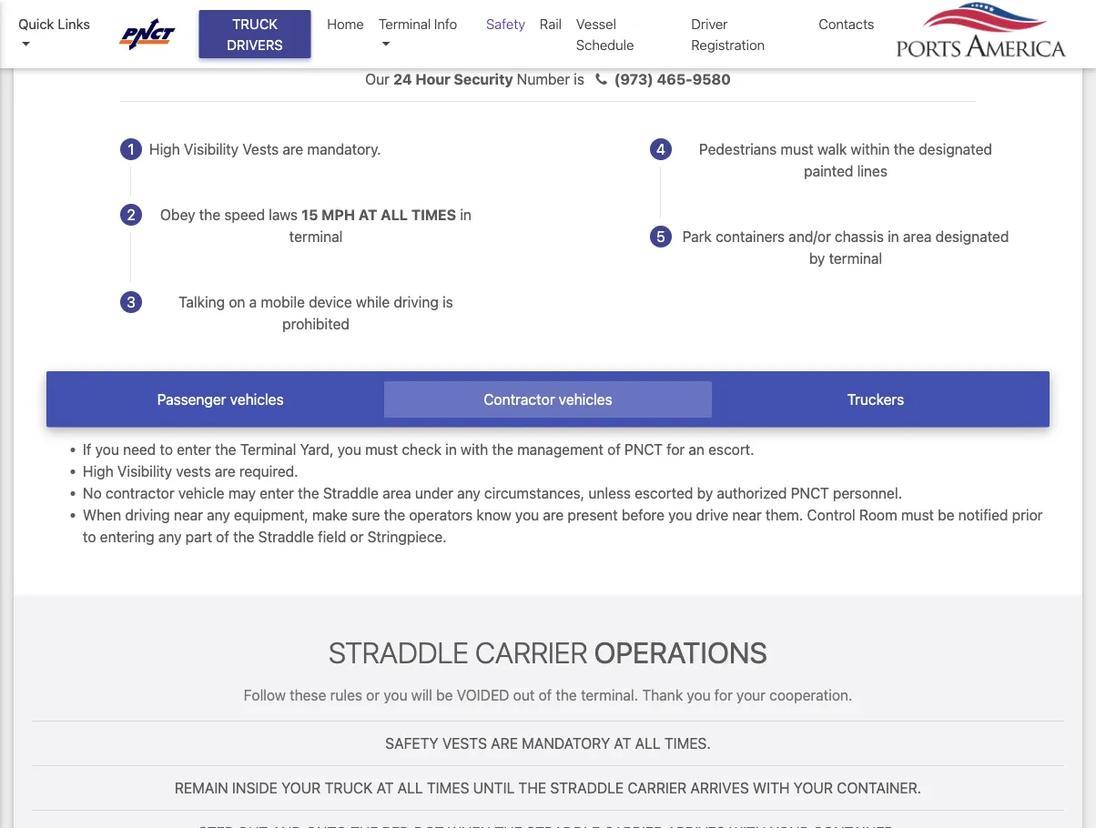 Task type: vqa. For each thing, say whether or not it's contained in the screenshot.
unless
yes



Task type: describe. For each thing, give the bounding box(es) containing it.
1 your from the left
[[281, 780, 321, 797]]

in inside park containers and/or chassis in area designated by terminal
[[888, 228, 899, 245]]

vests
[[442, 735, 487, 752]]

0 vertical spatial straddle
[[323, 484, 379, 502]]

with
[[461, 441, 488, 458]]

observe the no smoking policy.
[[443, 26, 654, 43]]

our
[[365, 71, 390, 88]]

in inside in terminal
[[460, 206, 472, 224]]

1 vertical spatial times
[[427, 780, 469, 797]]

1 vertical spatial must
[[365, 441, 398, 458]]

contractor
[[484, 391, 555, 409]]

the inside pedestrians must walk within the designated painted lines
[[894, 141, 915, 158]]

high visibility vests are mandatory.
[[149, 141, 381, 158]]

safety
[[486, 16, 525, 32]]

phone image
[[588, 72, 614, 87]]

2
[[127, 206, 135, 224]]

contractor
[[106, 484, 174, 502]]

yard,
[[300, 441, 334, 458]]

2 horizontal spatial must
[[901, 506, 934, 523]]

(973) 465-9580
[[614, 71, 731, 88]]

2 your from the left
[[794, 780, 833, 797]]

within
[[851, 141, 890, 158]]

by inside if you need to enter the terminal yard, you must check in with the management of pnct for an escort. high visibility vests are required. no contractor vehicle may enter the straddle area under any circumstances, unless escorted by authorized pnct personnel. when driving near any equipment, make sure the operators know you are present before you drive near them. control room must be notified prior to entering any part of the straddle field or stringpiece.
[[697, 484, 713, 502]]

0 vertical spatial times
[[411, 206, 456, 224]]

vessel schedule link
[[569, 6, 684, 62]]

observe
[[443, 26, 498, 43]]

the down equipment,
[[233, 528, 254, 545]]

0 vertical spatial enter
[[177, 441, 211, 458]]

1 horizontal spatial visibility
[[184, 141, 239, 158]]

out
[[513, 687, 535, 704]]

present
[[568, 506, 618, 523]]

pedestrians
[[699, 141, 777, 158]]

until
[[473, 780, 515, 797]]

2 horizontal spatial of
[[608, 441, 621, 458]]

operations
[[594, 635, 768, 670]]

thank
[[642, 687, 683, 704]]

the up stringpiece.
[[384, 506, 405, 523]]

2 horizontal spatial are
[[543, 506, 564, 523]]

0 vertical spatial at
[[359, 206, 377, 224]]

info
[[434, 16, 457, 32]]

1 near from the left
[[174, 506, 203, 523]]

you left will
[[384, 687, 408, 704]]

escorted
[[635, 484, 693, 502]]

carrier
[[628, 780, 687, 797]]

arrives
[[691, 780, 749, 797]]

laws
[[269, 206, 298, 224]]

you right if
[[95, 441, 119, 458]]

escort.
[[709, 441, 755, 458]]

high inside if you need to enter the terminal yard, you must check in with the management of pnct for an escort. high visibility vests are required. no contractor vehicle may enter the straddle area under any circumstances, unless escorted by authorized pnct personnel. when driving near any equipment, make sure the operators know you are present before you drive near them. control room must be notified prior to entering any part of the straddle field or stringpiece.
[[83, 462, 114, 480]]

prior
[[1012, 506, 1043, 523]]

truck
[[232, 16, 278, 32]]

if
[[83, 441, 91, 458]]

straddle
[[550, 780, 624, 797]]

area inside park containers and/or chassis in area designated by terminal
[[903, 228, 932, 245]]

them.
[[766, 506, 803, 523]]

(973)
[[614, 71, 654, 88]]

entering
[[100, 528, 154, 545]]

0 vertical spatial to
[[160, 441, 173, 458]]

part
[[185, 528, 212, 545]]

painted
[[804, 163, 854, 180]]

tab list containing passenger vehicles
[[46, 371, 1050, 427]]

at for mandatory
[[614, 735, 631, 752]]

0 vertical spatial pnct
[[625, 441, 663, 458]]

driver registration
[[691, 16, 765, 52]]

operators
[[409, 506, 473, 523]]

or inside if you need to enter the terminal yard, you must check in with the management of pnct for an escort. high visibility vests are required. no contractor vehicle may enter the straddle area under any circumstances, unless escorted by authorized pnct personnel. when driving near any equipment, make sure the operators know you are present before you drive near them. control room must be notified prior to entering any part of the straddle field or stringpiece.
[[350, 528, 364, 545]]

home
[[327, 16, 364, 32]]

the left rail
[[502, 26, 524, 43]]

follow these rules or you will be voided out of the terminal. thank you for your cooperation.
[[244, 687, 853, 704]]

contacts link
[[812, 6, 882, 41]]

obey
[[160, 206, 195, 224]]

passenger vehicles
[[157, 391, 284, 409]]

cooperation.
[[770, 687, 853, 704]]

park containers and/or chassis in area designated by terminal
[[683, 228, 1009, 267]]

0 horizontal spatial are
[[215, 462, 236, 480]]

2 vertical spatial of
[[539, 687, 552, 704]]

5
[[657, 228, 665, 245]]

0 vertical spatial is
[[574, 71, 585, 88]]

all for safety vests are mandatory at all times.
[[635, 735, 661, 752]]

unless
[[588, 484, 631, 502]]

by inside park containers and/or chassis in area designated by terminal
[[809, 250, 825, 267]]

is inside talking on a mobile device while driving is prohibited
[[443, 294, 453, 311]]

home link
[[320, 6, 371, 41]]

2 near from the left
[[733, 506, 762, 523]]

for inside if you need to enter the terminal yard, you must check in with the management of pnct for an escort. high visibility vests are required. no contractor vehicle may enter the straddle area under any circumstances, unless escorted by authorized pnct personnel. when driving near any equipment, make sure the operators know you are present before you drive near them. control room must be notified prior to entering any part of the straddle field or stringpiece.
[[667, 441, 685, 458]]

stringpiece.
[[368, 528, 447, 545]]

9580
[[693, 71, 731, 88]]

while
[[356, 294, 390, 311]]

room
[[859, 506, 898, 523]]

under
[[415, 484, 453, 502]]

vehicles for contractor vehicles
[[559, 391, 612, 409]]

safety vests are mandatory at all times.
[[385, 735, 711, 752]]

15
[[302, 206, 318, 224]]

talking on a mobile device while driving is prohibited
[[179, 294, 453, 333]]

vests
[[243, 141, 279, 158]]

the right the with
[[492, 441, 513, 458]]

area inside if you need to enter the terminal yard, you must check in with the management of pnct for an escort. high visibility vests are required. no contractor vehicle may enter the straddle area under any circumstances, unless escorted by authorized pnct personnel. when driving near any equipment, make sure the operators know you are present before you drive near them. control room must be notified prior to entering any part of the straddle field or stringpiece.
[[383, 484, 411, 502]]

vessel
[[576, 16, 616, 32]]

terminal inside in terminal
[[289, 228, 343, 245]]

be inside if you need to enter the terminal yard, you must check in with the management of pnct for an escort. high visibility vests are required. no contractor vehicle may enter the straddle area under any circumstances, unless escorted by authorized pnct personnel. when driving near any equipment, make sure the operators know you are present before you drive near them. control room must be notified prior to entering any part of the straddle field or stringpiece.
[[938, 506, 955, 523]]

rules
[[330, 687, 362, 704]]

vehicles for passenger vehicles
[[230, 391, 284, 409]]

terminal info link
[[371, 6, 479, 62]]

4
[[657, 141, 666, 158]]

2 vertical spatial straddle
[[329, 635, 469, 670]]

you right yard,
[[338, 441, 361, 458]]

required.
[[239, 462, 298, 480]]

terminal inside if you need to enter the terminal yard, you must check in with the management of pnct for an escort. high visibility vests are required. no contractor vehicle may enter the straddle area under any circumstances, unless escorted by authorized pnct personnel. when driving near any equipment, make sure the operators know you are present before you drive near them. control room must be notified prior to entering any part of the straddle field or stringpiece.
[[240, 441, 296, 458]]

you right thank
[[687, 687, 711, 704]]

driving inside talking on a mobile device while driving is prohibited
[[394, 294, 439, 311]]

pedestrians must walk within the designated painted lines
[[699, 141, 993, 180]]

safety link
[[479, 6, 533, 41]]

in inside if you need to enter the terminal yard, you must check in with the management of pnct for an escort. high visibility vests are required. no contractor vehicle may enter the straddle area under any circumstances, unless escorted by authorized pnct personnel. when driving near any equipment, make sure the operators know you are present before you drive near them. control room must be notified prior to entering any part of the straddle field or stringpiece.
[[445, 441, 457, 458]]

rail
[[540, 16, 562, 32]]

truck drivers link
[[199, 10, 311, 58]]

speed
[[224, 206, 265, 224]]

contractor vehicles
[[484, 391, 612, 409]]

truckers link
[[712, 382, 1040, 418]]

number
[[517, 71, 570, 88]]

circumstances,
[[484, 484, 585, 502]]



Task type: locate. For each thing, give the bounding box(es) containing it.
1 horizontal spatial any
[[207, 506, 230, 523]]

smoking
[[550, 26, 608, 43]]

driving inside if you need to enter the terminal yard, you must check in with the management of pnct for an escort. high visibility vests are required. no contractor vehicle may enter the straddle area under any circumstances, unless escorted by authorized pnct personnel. when driving near any equipment, make sure the operators know you are present before you drive near them. control room must be notified prior to entering any part of the straddle field or stringpiece.
[[125, 506, 170, 523]]

1 vertical spatial of
[[216, 528, 229, 545]]

designated inside park containers and/or chassis in area designated by terminal
[[936, 228, 1009, 245]]

is
[[574, 71, 585, 88], [443, 294, 453, 311]]

0 vertical spatial by
[[809, 250, 825, 267]]

near
[[174, 506, 203, 523], [733, 506, 762, 523]]

0 vertical spatial any
[[457, 484, 481, 502]]

sure
[[352, 506, 380, 523]]

need
[[123, 441, 156, 458]]

to right need
[[160, 441, 173, 458]]

driving right while
[[394, 294, 439, 311]]

1 vertical spatial to
[[83, 528, 96, 545]]

passenger vehicles link
[[57, 382, 384, 418]]

be right will
[[436, 687, 453, 704]]

before
[[622, 506, 665, 523]]

hour
[[416, 71, 450, 88]]

1 vertical spatial straddle
[[258, 528, 314, 545]]

authorized
[[717, 484, 787, 502]]

the up the may
[[215, 441, 236, 458]]

the
[[502, 26, 524, 43], [894, 141, 915, 158], [199, 206, 221, 224], [215, 441, 236, 458], [492, 441, 513, 458], [298, 484, 319, 502], [384, 506, 405, 523], [233, 528, 254, 545], [556, 687, 577, 704]]

park
[[683, 228, 712, 245]]

visibility left vests
[[184, 141, 239, 158]]

0 horizontal spatial or
[[350, 528, 364, 545]]

1 vertical spatial is
[[443, 294, 453, 311]]

1 horizontal spatial are
[[283, 141, 304, 158]]

1 horizontal spatial driving
[[394, 294, 439, 311]]

1 horizontal spatial or
[[366, 687, 380, 704]]

0 vertical spatial designated
[[919, 141, 993, 158]]

is right while
[[443, 294, 453, 311]]

0 vertical spatial no
[[527, 26, 546, 43]]

0 horizontal spatial be
[[436, 687, 453, 704]]

pnct up escorted
[[625, 441, 663, 458]]

truck drivers
[[227, 16, 283, 52]]

remain
[[175, 780, 228, 797]]

container.
[[837, 780, 922, 797]]

area right chassis
[[903, 228, 932, 245]]

0 vertical spatial driving
[[394, 294, 439, 311]]

1 vertical spatial visibility
[[117, 462, 172, 480]]

1 vertical spatial designated
[[936, 228, 1009, 245]]

1 horizontal spatial by
[[809, 250, 825, 267]]

or down sure
[[350, 528, 364, 545]]

of
[[608, 441, 621, 458], [216, 528, 229, 545], [539, 687, 552, 704]]

visibility up contractor
[[117, 462, 172, 480]]

0 horizontal spatial pnct
[[625, 441, 663, 458]]

1 vertical spatial in
[[888, 228, 899, 245]]

mph
[[322, 206, 355, 224]]

follow
[[244, 687, 286, 704]]

visibility inside if you need to enter the terminal yard, you must check in with the management of pnct for an escort. high visibility vests are required. no contractor vehicle may enter the straddle area under any circumstances, unless escorted by authorized pnct personnel. when driving near any equipment, make sure the operators know you are present before you drive near them. control room must be notified prior to entering any part of the straddle field or stringpiece.
[[117, 462, 172, 480]]

0 vertical spatial terminal
[[289, 228, 343, 245]]

1 vertical spatial driving
[[125, 506, 170, 523]]

0 horizontal spatial must
[[365, 441, 398, 458]]

0 vertical spatial in
[[460, 206, 472, 224]]

0 vertical spatial be
[[938, 506, 955, 523]]

enter up equipment,
[[260, 484, 294, 502]]

obey the speed laws 15 mph at all times
[[160, 206, 456, 224]]

the right obey
[[199, 206, 221, 224]]

must left check at the bottom
[[365, 441, 398, 458]]

0 horizontal spatial area
[[383, 484, 411, 502]]

designated
[[919, 141, 993, 158], [936, 228, 1009, 245]]

all right mph
[[381, 206, 408, 224]]

1 horizontal spatial area
[[903, 228, 932, 245]]

lines
[[857, 163, 888, 180]]

0 vertical spatial are
[[283, 141, 304, 158]]

2 vertical spatial at
[[377, 780, 394, 797]]

to down when
[[83, 528, 96, 545]]

the right the out
[[556, 687, 577, 704]]

near up part
[[174, 506, 203, 523]]

1 horizontal spatial enter
[[260, 484, 294, 502]]

must right 'room'
[[901, 506, 934, 523]]

1 horizontal spatial vehicles
[[559, 391, 612, 409]]

chassis
[[835, 228, 884, 245]]

at for truck
[[377, 780, 394, 797]]

any up know
[[457, 484, 481, 502]]

1 horizontal spatial terminal
[[379, 16, 431, 32]]

0 horizontal spatial near
[[174, 506, 203, 523]]

1 horizontal spatial be
[[938, 506, 955, 523]]

truckers
[[847, 391, 904, 409]]

to
[[160, 441, 173, 458], [83, 528, 96, 545]]

near down authorized
[[733, 506, 762, 523]]

0 vertical spatial or
[[350, 528, 364, 545]]

0 vertical spatial of
[[608, 441, 621, 458]]

the up make
[[298, 484, 319, 502]]

schedule
[[576, 36, 634, 52]]

are
[[283, 141, 304, 158], [215, 462, 236, 480], [543, 506, 564, 523]]

1 vertical spatial be
[[436, 687, 453, 704]]

0 vertical spatial visibility
[[184, 141, 239, 158]]

drivers
[[227, 36, 283, 52]]

carrier
[[475, 635, 588, 670]]

quick links
[[18, 16, 90, 32]]

mobile
[[261, 294, 305, 311]]

be
[[938, 506, 955, 523], [436, 687, 453, 704]]

field
[[318, 528, 346, 545]]

by up drive
[[697, 484, 713, 502]]

vehicles
[[230, 391, 284, 409], [559, 391, 612, 409]]

truck
[[325, 780, 373, 797]]

vessel schedule
[[576, 16, 634, 52]]

1 vertical spatial for
[[715, 687, 733, 704]]

1 vertical spatial any
[[207, 506, 230, 523]]

inside
[[232, 780, 278, 797]]

no inside if you need to enter the terminal yard, you must check in with the management of pnct for an escort. high visibility vests are required. no contractor vehicle may enter the straddle area under any circumstances, unless escorted by authorized pnct personnel. when driving near any equipment, make sure the operators know you are present before you drive near them. control room must be notified prior to entering any part of the straddle field or stringpiece.
[[83, 484, 102, 502]]

0 horizontal spatial for
[[667, 441, 685, 458]]

safety
[[385, 735, 439, 752]]

of right the out
[[539, 687, 552, 704]]

1 vertical spatial or
[[366, 687, 380, 704]]

1 horizontal spatial no
[[527, 26, 546, 43]]

your right with
[[794, 780, 833, 797]]

contacts
[[819, 16, 875, 32]]

area
[[903, 228, 932, 245], [383, 484, 411, 502]]

1 vertical spatial enter
[[260, 484, 294, 502]]

is left phone "image"
[[574, 71, 585, 88]]

at down terminal.
[[614, 735, 631, 752]]

0 horizontal spatial driving
[[125, 506, 170, 523]]

registration
[[691, 36, 765, 52]]

or right rules
[[366, 687, 380, 704]]

terminal inside park containers and/or chassis in area designated by terminal
[[829, 250, 883, 267]]

driving down contractor
[[125, 506, 170, 523]]

at right the truck
[[377, 780, 394, 797]]

0 vertical spatial area
[[903, 228, 932, 245]]

visibility
[[184, 141, 239, 158], [117, 462, 172, 480]]

1 horizontal spatial pnct
[[791, 484, 829, 502]]

1 vertical spatial pnct
[[791, 484, 829, 502]]

2 horizontal spatial in
[[888, 228, 899, 245]]

1 vertical spatial at
[[614, 735, 631, 752]]

465-
[[657, 71, 693, 88]]

terminal.
[[581, 687, 638, 704]]

2 vertical spatial any
[[158, 528, 182, 545]]

times.
[[665, 735, 711, 752]]

2 horizontal spatial any
[[457, 484, 481, 502]]

will
[[411, 687, 432, 704]]

1 horizontal spatial high
[[149, 141, 180, 158]]

3
[[127, 294, 136, 311]]

you down escorted
[[668, 506, 692, 523]]

1 vertical spatial terminal
[[240, 441, 296, 458]]

may
[[228, 484, 256, 502]]

high right 1
[[149, 141, 180, 158]]

prohibited
[[282, 315, 350, 333]]

driver
[[691, 16, 728, 32]]

in terminal
[[289, 206, 472, 245]]

terminal info
[[379, 16, 457, 32]]

0 horizontal spatial to
[[83, 528, 96, 545]]

must
[[781, 141, 814, 158], [365, 441, 398, 458], [901, 506, 934, 523]]

your right inside
[[281, 780, 321, 797]]

you down 'circumstances,' at the bottom
[[515, 506, 539, 523]]

straddle down equipment,
[[258, 528, 314, 545]]

area left under
[[383, 484, 411, 502]]

are down 'circumstances,' at the bottom
[[543, 506, 564, 523]]

1 horizontal spatial near
[[733, 506, 762, 523]]

must inside pedestrians must walk within the designated painted lines
[[781, 141, 814, 158]]

all left times.
[[635, 735, 661, 752]]

0 horizontal spatial vehicles
[[230, 391, 284, 409]]

these
[[290, 687, 326, 704]]

containers
[[716, 228, 785, 245]]

designated inside pedestrians must walk within the designated painted lines
[[919, 141, 993, 158]]

1 vertical spatial high
[[83, 462, 114, 480]]

terminal down 15
[[289, 228, 343, 245]]

2 vertical spatial in
[[445, 441, 457, 458]]

remain inside your truck at all times until the straddle carrier arrives with your container.
[[175, 780, 922, 797]]

terminal up required.
[[240, 441, 296, 458]]

policy.
[[611, 26, 654, 43]]

rail link
[[533, 6, 569, 41]]

voided
[[457, 687, 510, 704]]

terminal left info
[[379, 16, 431, 32]]

1 horizontal spatial of
[[539, 687, 552, 704]]

1 horizontal spatial must
[[781, 141, 814, 158]]

1 horizontal spatial terminal
[[829, 250, 883, 267]]

vehicles right passenger at the top left of page
[[230, 391, 284, 409]]

1 horizontal spatial your
[[794, 780, 833, 797]]

high
[[149, 141, 180, 158], [83, 462, 114, 480]]

on
[[229, 294, 245, 311]]

are up the may
[[215, 462, 236, 480]]

0 vertical spatial must
[[781, 141, 814, 158]]

pnct up control
[[791, 484, 829, 502]]

must left the walk
[[781, 141, 814, 158]]

check
[[402, 441, 442, 458]]

for left an
[[667, 441, 685, 458]]

1 horizontal spatial to
[[160, 441, 173, 458]]

1 vertical spatial no
[[83, 484, 102, 502]]

are right vests
[[283, 141, 304, 158]]

0 horizontal spatial terminal
[[240, 441, 296, 458]]

all for remain inside your truck at all times until the straddle carrier arrives with your container.
[[398, 780, 423, 797]]

tab list
[[46, 371, 1050, 427]]

vehicles up management
[[559, 391, 612, 409]]

2 vertical spatial are
[[543, 506, 564, 523]]

0 horizontal spatial visibility
[[117, 462, 172, 480]]

vehicle
[[178, 484, 225, 502]]

0 horizontal spatial terminal
[[289, 228, 343, 245]]

2 vehicles from the left
[[559, 391, 612, 409]]

mandatory.
[[307, 141, 381, 158]]

0 horizontal spatial of
[[216, 528, 229, 545]]

1 vertical spatial by
[[697, 484, 713, 502]]

times
[[411, 206, 456, 224], [427, 780, 469, 797]]

1 horizontal spatial for
[[715, 687, 733, 704]]

and/or
[[789, 228, 831, 245]]

0 horizontal spatial high
[[83, 462, 114, 480]]

no up when
[[83, 484, 102, 502]]

0 horizontal spatial is
[[443, 294, 453, 311]]

0 horizontal spatial in
[[445, 441, 457, 458]]

0 vertical spatial high
[[149, 141, 180, 158]]

0 horizontal spatial by
[[697, 484, 713, 502]]

notified
[[959, 506, 1008, 523]]

all down safety
[[398, 780, 423, 797]]

by down and/or at the right
[[809, 250, 825, 267]]

enter
[[177, 441, 211, 458], [260, 484, 294, 502]]

enter up vests
[[177, 441, 211, 458]]

any
[[457, 484, 481, 502], [207, 506, 230, 523], [158, 528, 182, 545]]

0 horizontal spatial your
[[281, 780, 321, 797]]

1
[[128, 141, 134, 158]]

1 horizontal spatial is
[[574, 71, 585, 88]]

passenger
[[157, 391, 226, 409]]

1 vertical spatial are
[[215, 462, 236, 480]]

drive
[[696, 506, 729, 523]]

driving
[[394, 294, 439, 311], [125, 506, 170, 523]]

any left part
[[158, 528, 182, 545]]

1 vertical spatial area
[[383, 484, 411, 502]]

be left notified
[[938, 506, 955, 523]]

at
[[359, 206, 377, 224], [614, 735, 631, 752], [377, 780, 394, 797]]

terminal down chassis
[[829, 250, 883, 267]]

1 vehicles from the left
[[230, 391, 284, 409]]

in
[[460, 206, 472, 224], [888, 228, 899, 245], [445, 441, 457, 458]]

0 horizontal spatial no
[[83, 484, 102, 502]]

0 vertical spatial for
[[667, 441, 685, 458]]

security
[[454, 71, 513, 88]]

0 vertical spatial all
[[381, 206, 408, 224]]

straddle up sure
[[323, 484, 379, 502]]

of up 'unless'
[[608, 441, 621, 458]]

0 vertical spatial terminal
[[379, 16, 431, 32]]

the right within at the right top
[[894, 141, 915, 158]]

1 horizontal spatial in
[[460, 206, 472, 224]]

any down vehicle
[[207, 506, 230, 523]]

for left your
[[715, 687, 733, 704]]

at right mph
[[359, 206, 377, 224]]

of right part
[[216, 528, 229, 545]]

no right safety
[[527, 26, 546, 43]]

straddle up will
[[329, 635, 469, 670]]

0 horizontal spatial any
[[158, 528, 182, 545]]

high down if
[[83, 462, 114, 480]]



